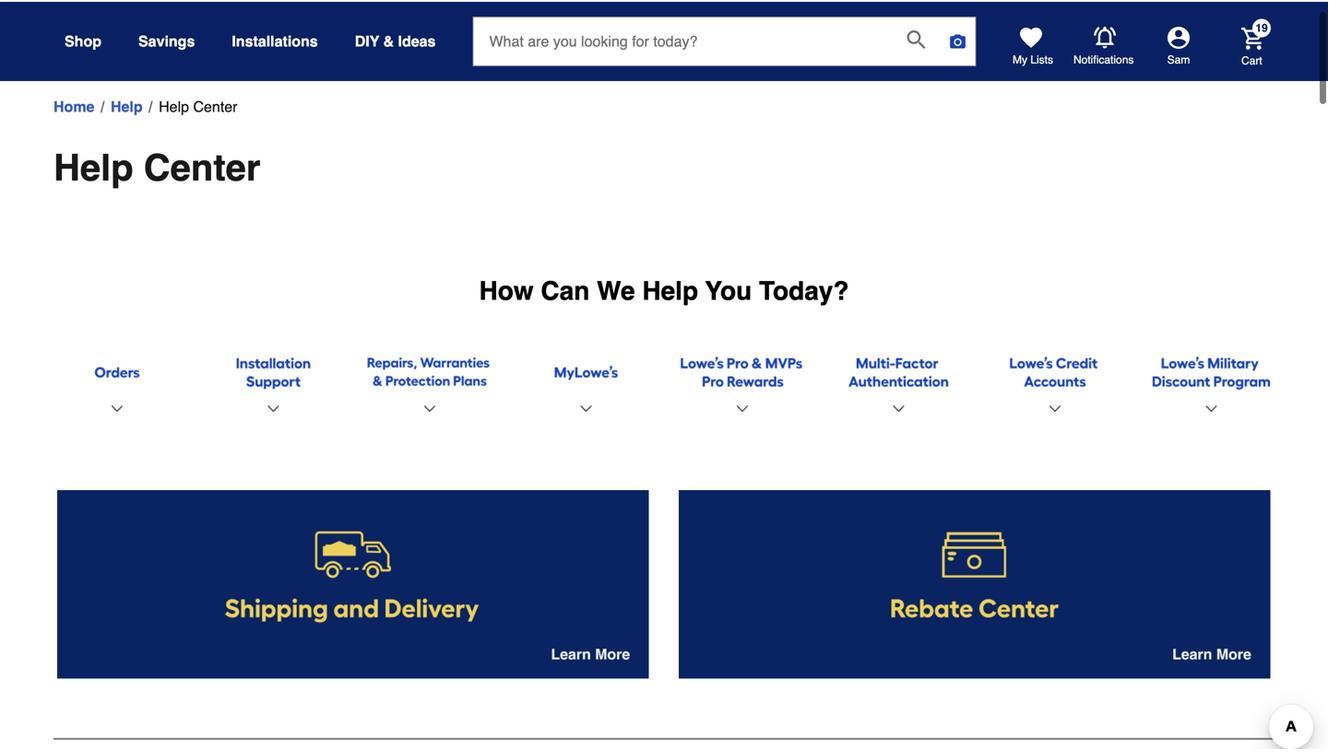 Task type: vqa. For each thing, say whether or not it's contained in the screenshot.
LOWE'S HOME IMPROVEMENT LOGO
yes



Task type: locate. For each thing, give the bounding box(es) containing it.
&
[[383, 33, 394, 50]]

sam button
[[1135, 27, 1223, 67]]

lowe's home improvement notification center image
[[1094, 27, 1116, 49]]

0 vertical spatial center
[[193, 98, 238, 115]]

my lowe's. image
[[523, 336, 649, 427]]

lowe's credit accounts. image
[[992, 336, 1118, 427]]

lowe's pro and m v ps pro rewards. image
[[679, 336, 806, 427]]

cart
[[1242, 54, 1262, 67]]

orders. image
[[53, 336, 180, 427]]

center down help center link
[[144, 147, 261, 189]]

home link
[[53, 96, 95, 118]]

center down savings button
[[193, 98, 238, 115]]

help center
[[159, 98, 238, 115], [53, 147, 261, 189]]

repairs, warranties and protection plans. image
[[366, 336, 493, 427]]

help center right help link
[[159, 98, 238, 115]]

savings button
[[138, 25, 195, 58]]

None search field
[[473, 17, 976, 83]]

Search Query text field
[[474, 18, 892, 65]]

lowe's military discount program. image
[[1148, 336, 1275, 427]]

help
[[111, 98, 143, 115], [159, 98, 189, 115], [53, 147, 133, 189], [642, 277, 698, 306]]

lowe's home improvement logo image
[[624, 0, 705, 12]]

my
[[1013, 53, 1028, 66]]

installations
[[232, 33, 318, 50]]

diy
[[355, 33, 379, 50]]

today?
[[759, 277, 849, 306]]

lowe's home improvement lists image
[[1020, 27, 1042, 49]]

how
[[479, 277, 534, 306]]

my lists
[[1013, 53, 1053, 66]]

help link
[[111, 96, 143, 118]]

help center down help link
[[53, 147, 261, 189]]

help right we
[[642, 277, 698, 306]]

lowe's home improvement cart image
[[1242, 27, 1264, 50]]

lists
[[1031, 53, 1053, 66]]

help center link
[[159, 96, 238, 118]]

ideas
[[398, 33, 436, 50]]

center
[[193, 98, 238, 115], [144, 147, 261, 189]]

how can we help you today?
[[479, 277, 849, 306]]



Task type: describe. For each thing, give the bounding box(es) containing it.
shop button
[[65, 25, 101, 58]]

installations button
[[232, 25, 318, 58]]

diy & ideas
[[355, 33, 436, 50]]

home
[[53, 98, 95, 115]]

we
[[597, 277, 635, 306]]

savings
[[138, 33, 195, 50]]

0 vertical spatial help center
[[159, 98, 238, 115]]

shop
[[65, 33, 101, 50]]

multi-factor authentication. image
[[835, 336, 962, 427]]

help right home
[[111, 98, 143, 115]]

search image
[[907, 30, 926, 49]]

rebate center. rebate coupons icon. image
[[679, 491, 1271, 680]]

1 vertical spatial center
[[144, 147, 261, 189]]

installation support. image
[[210, 336, 337, 427]]

shipping and delivery. delivery truck icon. image
[[57, 491, 649, 680]]

notifications
[[1074, 54, 1134, 66]]

diy & ideas button
[[355, 25, 436, 58]]

can
[[541, 277, 590, 306]]

my lists link
[[1013, 27, 1053, 67]]

help down home link
[[53, 147, 133, 189]]

help right help link
[[159, 98, 189, 115]]

19
[[1256, 22, 1268, 35]]

1 vertical spatial help center
[[53, 147, 261, 189]]

you
[[705, 277, 752, 306]]

sam
[[1167, 53, 1190, 66]]

camera image
[[949, 32, 967, 51]]



